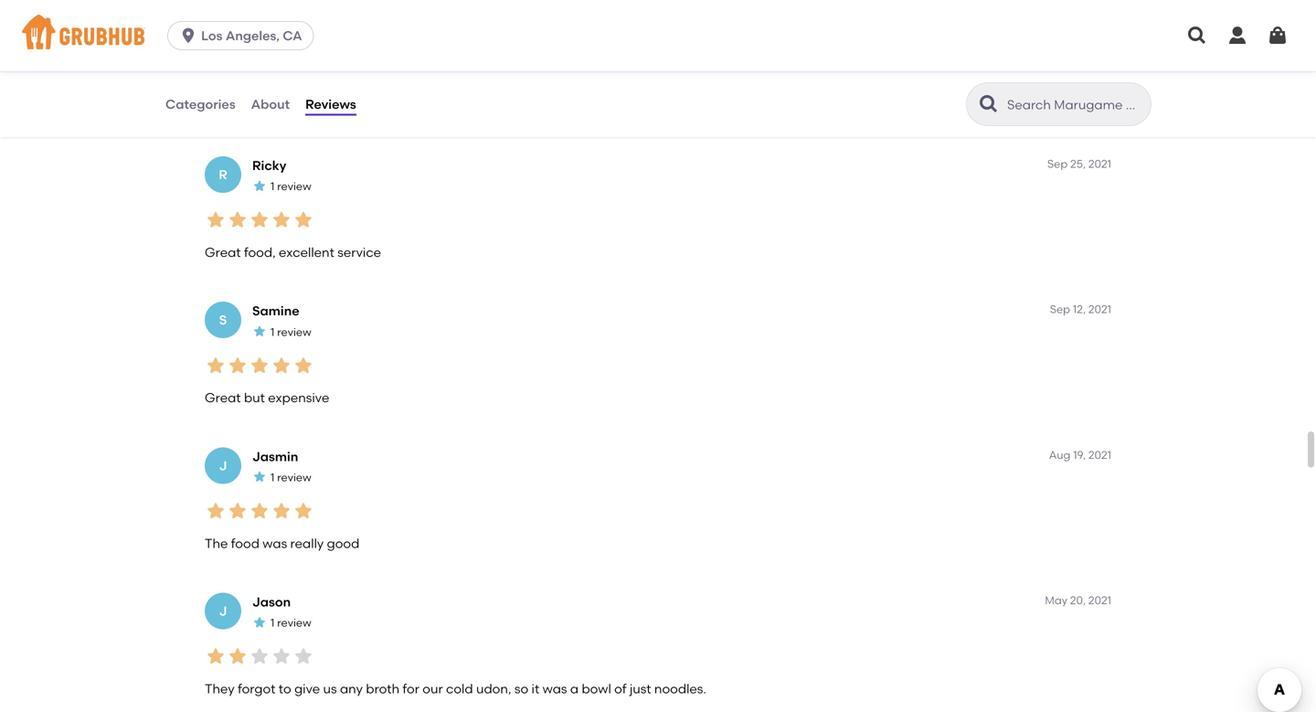 Task type: vqa. For each thing, say whether or not it's contained in the screenshot.


Task type: describe. For each thing, give the bounding box(es) containing it.
of
[[615, 681, 627, 697]]

great for great but expensive
[[205, 390, 241, 406]]

top
[[271, 34, 290, 47]]

broth
[[366, 681, 400, 697]]

review for ricky
[[277, 180, 312, 193]]

good
[[327, 536, 360, 551]]

just
[[630, 681, 651, 697]]

jasmin
[[252, 449, 298, 464]]

1 review for ricky
[[271, 180, 312, 193]]

1 service from the top
[[338, 99, 382, 115]]

food,
[[244, 245, 276, 260]]

food for quality
[[253, 99, 281, 115]]

2021 for service
[[1089, 157, 1112, 171]]

the food was really good
[[205, 536, 360, 551]]

quality
[[205, 99, 249, 115]]

19,
[[1074, 448, 1086, 462]]

samine
[[252, 303, 300, 319]]

and
[[284, 99, 309, 115]]

1 review for jasmin
[[271, 471, 312, 484]]

sep 12, 2021
[[1050, 303, 1112, 316]]

1 for samine
[[271, 325, 275, 339]]

25,
[[1071, 157, 1086, 171]]

2 service from the top
[[338, 245, 381, 260]]

1 horizontal spatial svg image
[[1187, 25, 1209, 47]]

eileen
[[252, 12, 290, 28]]

us
[[323, 681, 337, 697]]

categories button
[[165, 71, 236, 137]]

categories
[[165, 96, 236, 112]]

may
[[1045, 594, 1068, 607]]

search icon image
[[978, 93, 1000, 115]]

j for jasmin
[[219, 458, 227, 473]]

a
[[570, 681, 579, 697]]

review for samine
[[277, 325, 312, 339]]

cold
[[446, 681, 473, 697]]

forgot
[[238, 681, 276, 697]]

top reviewer
[[271, 34, 338, 47]]

our
[[423, 681, 443, 697]]

trophy icon image
[[252, 33, 267, 48]]

1 review for samine
[[271, 325, 312, 339]]

sep for great but expensive
[[1050, 303, 1071, 316]]

noodles.
[[655, 681, 707, 697]]

aug
[[1049, 448, 1071, 462]]

bowl
[[582, 681, 611, 697]]

fast
[[312, 99, 335, 115]]

sep for great food, excellent service
[[1048, 157, 1068, 171]]

any
[[340, 681, 363, 697]]

reviewer
[[293, 34, 338, 47]]

so
[[515, 681, 529, 697]]

it
[[532, 681, 540, 697]]

1 for ricky
[[271, 180, 275, 193]]

ricky
[[252, 158, 286, 173]]

2 2021 from the top
[[1089, 303, 1112, 316]]

e
[[219, 21, 227, 37]]

great but expensive
[[205, 390, 329, 406]]



Task type: locate. For each thing, give the bounding box(es) containing it.
service
[[338, 99, 382, 115], [338, 245, 381, 260]]

angeles,
[[226, 28, 280, 43]]

food left and
[[253, 99, 281, 115]]

sep
[[1048, 157, 1068, 171], [1050, 303, 1071, 316]]

service right excellent
[[338, 245, 381, 260]]

2021 right 19, in the right of the page
[[1089, 448, 1112, 462]]

they
[[205, 681, 235, 697]]

2 j from the top
[[219, 603, 227, 619]]

20,
[[1071, 594, 1086, 607]]

review down samine
[[277, 325, 312, 339]]

1 vertical spatial food
[[231, 536, 260, 551]]

3 1 from the top
[[271, 471, 275, 484]]

1 vertical spatial sep
[[1050, 303, 1071, 316]]

food right the at the left bottom
[[231, 536, 260, 551]]

2021 right 12,
[[1089, 303, 1112, 316]]

sep left 25,
[[1048, 157, 1068, 171]]

svg image inside the los angeles, ca button
[[179, 27, 198, 45]]

1 review down 'jason' on the left of page
[[271, 616, 312, 630]]

2 great from the top
[[205, 390, 241, 406]]

food
[[253, 99, 281, 115], [231, 536, 260, 551]]

quality food and fast service
[[205, 99, 382, 115]]

2021 for really
[[1089, 448, 1112, 462]]

1 horizontal spatial svg image
[[1267, 25, 1289, 47]]

0 vertical spatial food
[[253, 99, 281, 115]]

0 horizontal spatial svg image
[[179, 27, 198, 45]]

great left 'but'
[[205, 390, 241, 406]]

food for the
[[231, 536, 260, 551]]

1 svg image from the left
[[1227, 25, 1249, 47]]

3 2021 from the top
[[1089, 448, 1112, 462]]

0 vertical spatial j
[[219, 458, 227, 473]]

they forgot to give us any broth for our cold udon, so it was a bowl of just noodles.
[[205, 681, 707, 697]]

j for jason
[[219, 603, 227, 619]]

great left food,
[[205, 245, 241, 260]]

svg image
[[1187, 25, 1209, 47], [179, 27, 198, 45]]

1 down samine
[[271, 325, 275, 339]]

excellent
[[279, 245, 335, 260]]

2021
[[1089, 157, 1112, 171], [1089, 303, 1112, 316], [1089, 448, 1112, 462], [1089, 594, 1112, 607]]

may 20, 2021
[[1045, 594, 1112, 607]]

0 vertical spatial great
[[205, 245, 241, 260]]

1 review from the top
[[277, 180, 312, 193]]

2 1 review from the top
[[271, 325, 312, 339]]

los angeles, ca
[[201, 28, 302, 43]]

the
[[205, 536, 228, 551]]

about button
[[250, 71, 291, 137]]

2 1 from the top
[[271, 325, 275, 339]]

1 vertical spatial j
[[219, 603, 227, 619]]

s
[[219, 312, 227, 328]]

main navigation navigation
[[0, 0, 1317, 71]]

was
[[263, 536, 287, 551], [543, 681, 567, 697]]

los
[[201, 28, 223, 43]]

1 vertical spatial great
[[205, 390, 241, 406]]

Search Marugame Monzo search field
[[1006, 96, 1146, 113]]

really
[[290, 536, 324, 551]]

12,
[[1073, 303, 1086, 316]]

expensive
[[268, 390, 329, 406]]

1 review for jason
[[271, 616, 312, 630]]

great
[[205, 245, 241, 260], [205, 390, 241, 406]]

0 horizontal spatial was
[[263, 536, 287, 551]]

0 vertical spatial service
[[338, 99, 382, 115]]

4 1 from the top
[[271, 616, 275, 630]]

4 review from the top
[[277, 616, 312, 630]]

but
[[244, 390, 265, 406]]

jason
[[252, 594, 291, 610]]

1 vertical spatial service
[[338, 245, 381, 260]]

was right the it
[[543, 681, 567, 697]]

review down 'jason' on the left of page
[[277, 616, 312, 630]]

review
[[277, 180, 312, 193], [277, 325, 312, 339], [277, 471, 312, 484], [277, 616, 312, 630]]

2021 right 25,
[[1089, 157, 1112, 171]]

1 down jasmin
[[271, 471, 275, 484]]

service right fast in the left of the page
[[338, 99, 382, 115]]

2 svg image from the left
[[1267, 25, 1289, 47]]

1 1 from the top
[[271, 180, 275, 193]]

0 vertical spatial sep
[[1048, 157, 1068, 171]]

reviews
[[305, 96, 356, 112]]

1 review down ricky
[[271, 180, 312, 193]]

review for jasmin
[[277, 471, 312, 484]]

give
[[294, 681, 320, 697]]

1 1 review from the top
[[271, 180, 312, 193]]

sep 25, 2021
[[1048, 157, 1112, 171]]

for
[[403, 681, 420, 697]]

review down jasmin
[[277, 471, 312, 484]]

1 down ricky
[[271, 180, 275, 193]]

aug 19, 2021
[[1049, 448, 1112, 462]]

j
[[219, 458, 227, 473], [219, 603, 227, 619]]

j left jasmin
[[219, 458, 227, 473]]

2021 for give
[[1089, 594, 1112, 607]]

4 2021 from the top
[[1089, 594, 1112, 607]]

review for jason
[[277, 616, 312, 630]]

1 review
[[271, 180, 312, 193], [271, 325, 312, 339], [271, 471, 312, 484], [271, 616, 312, 630]]

1 for jasmin
[[271, 471, 275, 484]]

los angeles, ca button
[[167, 21, 321, 50]]

was left really
[[263, 536, 287, 551]]

svg image
[[1227, 25, 1249, 47], [1267, 25, 1289, 47]]

1 2021 from the top
[[1089, 157, 1112, 171]]

1 review down samine
[[271, 325, 312, 339]]

1 j from the top
[[219, 458, 227, 473]]

star icon image
[[205, 63, 227, 85], [227, 63, 249, 85], [249, 63, 271, 85], [271, 63, 293, 85], [293, 63, 315, 85], [252, 179, 267, 193], [205, 209, 227, 231], [227, 209, 249, 231], [249, 209, 271, 231], [271, 209, 293, 231], [293, 209, 315, 231], [252, 324, 267, 339], [205, 355, 227, 377], [227, 355, 249, 377], [249, 355, 271, 377], [271, 355, 293, 377], [293, 355, 315, 377], [252, 470, 267, 484], [205, 500, 227, 522], [227, 500, 249, 522], [249, 500, 271, 522], [271, 500, 293, 522], [293, 500, 315, 522], [252, 615, 267, 630], [205, 646, 227, 668], [227, 646, 249, 668], [249, 646, 271, 668], [271, 646, 293, 668], [293, 646, 315, 668]]

1 vertical spatial was
[[543, 681, 567, 697]]

3 review from the top
[[277, 471, 312, 484]]

2021 right 20,
[[1089, 594, 1112, 607]]

1 for jason
[[271, 616, 275, 630]]

about
[[251, 96, 290, 112]]

1 review down jasmin
[[271, 471, 312, 484]]

1
[[271, 180, 275, 193], [271, 325, 275, 339], [271, 471, 275, 484], [271, 616, 275, 630]]

1 horizontal spatial was
[[543, 681, 567, 697]]

reviews button
[[305, 71, 357, 137]]

great for great food, excellent service
[[205, 245, 241, 260]]

4 1 review from the top
[[271, 616, 312, 630]]

r
[[219, 167, 227, 182]]

2 review from the top
[[277, 325, 312, 339]]

0 vertical spatial was
[[263, 536, 287, 551]]

3 1 review from the top
[[271, 471, 312, 484]]

0 horizontal spatial svg image
[[1227, 25, 1249, 47]]

sep left 12,
[[1050, 303, 1071, 316]]

to
[[279, 681, 291, 697]]

ca
[[283, 28, 302, 43]]

1 great from the top
[[205, 245, 241, 260]]

udon,
[[476, 681, 512, 697]]

great food, excellent service
[[205, 245, 381, 260]]

1 down 'jason' on the left of page
[[271, 616, 275, 630]]

review down ricky
[[277, 180, 312, 193]]

j left 'jason' on the left of page
[[219, 603, 227, 619]]



